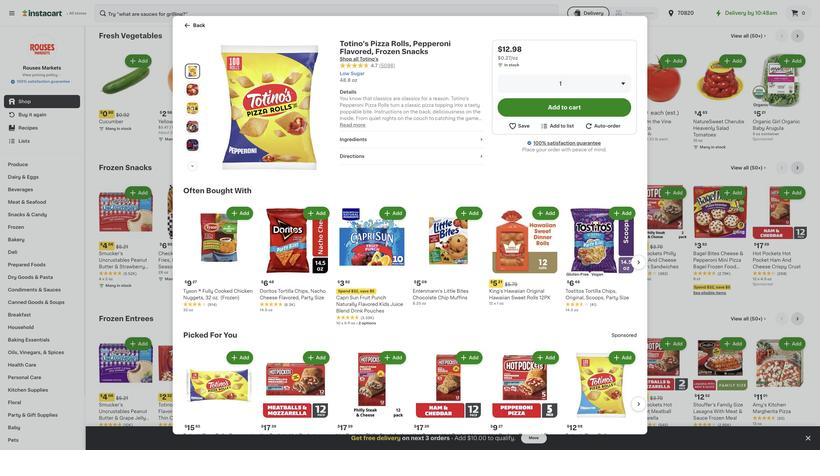Task type: vqa. For each thing, say whether or not it's contained in the screenshot.
$ 1 05 for Purina Fancy Feast Chicken Feast Classic Grain Free Wet Cat Food Pate
no



Task type: describe. For each thing, give the bounding box(es) containing it.
32 oz
[[183, 308, 193, 312]]

save for 3rd save $2.00 button from right
[[394, 0, 406, 5]]

(50+) for 11
[[751, 317, 763, 321]]

produce link
[[4, 158, 80, 171]]

1 vertical spatial shop
[[18, 99, 31, 104]]

bagel bites cheese & pepperoni mini pizza bagel frozen food snacks
[[694, 252, 744, 276]]

1 horizontal spatial 13
[[753, 422, 757, 426]]

sponsored badge image for organic girl baby spinach
[[277, 138, 297, 141]]

green bell pepper
[[337, 120, 379, 124]]

2 horizontal spatial 9
[[694, 278, 696, 281]]

view all (50+) for 11
[[731, 317, 763, 321]]

32 inside tyson ® fully cooked chicken nuggets, 32 oz. (frozen)
[[206, 295, 212, 300]]

$2.32 original price: $3.70 element for meatball
[[634, 393, 689, 402]]

each right 56
[[175, 110, 188, 116]]

by
[[748, 11, 755, 16]]

all inside the totino's pizza rolls, pepperoni flavored, frozen snacks shop all totino's
[[353, 56, 359, 61]]

shop inside the totino's pizza rolls, pepperoni flavored, frozen snacks shop all totino's
[[340, 56, 352, 61]]

family
[[718, 403, 733, 407]]

many in stock down "red baron frozen pizza classic crust pepperoni"
[[225, 435, 251, 439]]

many in stock up spend $32, save $5
[[344, 284, 370, 288]]

chips, for party
[[602, 289, 617, 293]]

0 vertical spatial steak
[[634, 258, 648, 263]]

1 horizontal spatial vegan
[[592, 273, 604, 276]]

nuggets,
[[183, 295, 205, 300]]

oz inside low sugar 48.8 oz
[[352, 78, 358, 82]]

$ 5 79
[[457, 243, 470, 250]]

0 vertical spatial hot pockets philly steak and cheese frozen sandwiches
[[634, 252, 679, 269]]

$ inside "$ 5 09"
[[414, 280, 417, 284]]

pasta
[[40, 275, 53, 280]]

$ inside $ 1 15
[[338, 111, 341, 115]]

10 down cauliflower,
[[456, 422, 460, 426]]

pocket inside hot pockets hot pocket pepperoni pizza crispy crust
[[396, 258, 413, 263]]

snacks inside ore-ida extra crispy fast food french fries fried food snacks frozen potatoes
[[482, 265, 498, 269]]

21 for organic girl organic baby arugula
[[762, 111, 766, 115]]

$12.98 $0.27/oz
[[498, 46, 522, 60]]

save for 3rd save $2.00 button from the left
[[449, 0, 460, 5]]

100% satisfaction guarantee button
[[10, 78, 74, 84]]

stock down "(277)"
[[478, 284, 489, 288]]

checkers
[[158, 252, 181, 256]]

place your order with peace of mind.
[[523, 147, 607, 152]]

82 for spend
[[345, 280, 350, 284]]

$ inside "$ 0 80"
[[100, 111, 103, 115]]

tyson ® fully cooked chicken nuggets, 32 oz. (frozen)
[[183, 289, 253, 300]]

5 up spinach
[[281, 111, 286, 118]]

• inside item carousel 'region'
[[357, 321, 358, 325]]

bell for red
[[407, 120, 416, 124]]

save $2.00 for first save $2.00 button from left
[[340, 0, 366, 5]]

pockets inside hot pockets pepperoni pizza garlic buttery crust
[[499, 433, 518, 438]]

0 horizontal spatial philly
[[366, 433, 379, 438]]

chicken inside tyson ® fully cooked chicken nuggets, 32 oz. (frozen)
[[234, 289, 253, 293]]

sponsored badge image for hot pockets hot pocket pepperoni pizza
[[515, 291, 535, 294]]

ham for (268)
[[771, 258, 782, 263]]

many in stock down cucumber
[[106, 127, 132, 131]]

36
[[463, 111, 468, 115]]

health care
[[8, 363, 36, 368]]

10.2 oz many in stock
[[158, 429, 191, 439]]

snacks & candy link
[[4, 209, 80, 221]]

& inside smucker's uncrustables peanut butter & strawberry jam sandwich
[[115, 265, 118, 269]]

produce
[[8, 162, 28, 167]]

view for 32
[[731, 166, 743, 170]]

pizza inside "red baron frozen pizza classic crust pepperoni"
[[260, 403, 272, 407]]

peanut inside $ 4 06 $5.21 smucker's uncrustables peanut butter & grape jelly sandwich
[[131, 409, 147, 414]]

9 ct
[[694, 278, 701, 281]]

thin for 11
[[515, 423, 525, 427]]

snacks inside snacks & candy link
[[8, 212, 25, 217]]

crispy inside ore-ida extra crispy fast food french fries fried food snacks frozen potatoes
[[488, 252, 503, 256]]

many inside green onions (scallions) 1 bunch many in stock
[[225, 139, 235, 143]]

dry goods & pasta link
[[4, 271, 80, 284]]

pets link
[[4, 434, 80, 447]]

rolls, inside totino's pizza rolls, combination, frozen snacks
[[598, 433, 611, 438]]

1 left 36
[[460, 111, 463, 118]]

lb left the enlarge frozen pizza totino's pizza rolls, pepperoni flavored, frozen snacks angle_back (opens in a new tab) image
[[179, 131, 182, 135]]

(2.95k)
[[718, 423, 732, 427]]

$ 12 98 for totino's pizza rolls, combination, frozen snacks
[[567, 424, 583, 431]]

combination, for party
[[575, 409, 606, 414]]

spo
[[612, 333, 621, 338]]

1 horizontal spatial mozzarella
[[634, 416, 659, 421]]

frozen inside the totino's party pizza, combination, frozen snacks
[[607, 409, 623, 414]]

83
[[644, 111, 649, 115]]

baking essentials link
[[4, 334, 80, 346]]

$5 up punch
[[370, 289, 375, 293]]

personal
[[8, 375, 29, 380]]

2 bagel from the top
[[694, 265, 707, 269]]

pizza, for 12
[[297, 403, 310, 407]]

size inside tostitos tortilla chips, original, scoops, party size
[[620, 295, 630, 300]]

stock right in
[[509, 63, 520, 67]]

lb up 0.33
[[649, 132, 652, 136]]

$ 9 27 for tyson
[[185, 280, 197, 287]]

chips, for flavored,
[[295, 289, 310, 293]]

totino's pizza rolls, combination, frozen snacks
[[566, 433, 632, 444]]

1 vertical spatial 15
[[187, 424, 195, 431]]

rolls, down classic
[[216, 433, 228, 438]]

vine
[[662, 120, 672, 124]]

1 horizontal spatial philly
[[664, 252, 677, 256]]

treatment tracker modal dialog
[[86, 427, 821, 450]]

delivery by 10:48am link
[[715, 9, 778, 17]]

x for smucker's uncrustables peanut butter & strawberry jam sandwich
[[102, 278, 105, 281]]

and inside the hot pockets hot pocket ham and cheese
[[604, 258, 614, 263]]

each (est.) inside the $0.83 each (estimated) "element"
[[651, 110, 680, 116]]

1 vertical spatial hot pockets philly steak and cheese frozen sandwiches
[[337, 433, 403, 444]]

care for personal care
[[30, 375, 41, 380]]

product group containing 0
[[99, 53, 153, 133]]

$2.32 original price: $3.70 element for pepperoni
[[396, 242, 451, 251]]

fresh vegetables
[[99, 32, 162, 39]]

household
[[8, 325, 34, 330]]

06 for 4
[[108, 243, 113, 247]]

butter for smucker's uncrustables peanut butter & grape jelly sandwich
[[396, 416, 411, 421]]

14.5 for doritos tortilla chips, nacho cheese flavored, party size
[[260, 308, 268, 312]]

many in stock down seasoned
[[165, 278, 191, 281]]

flavored, inside product group
[[183, 440, 205, 444]]

(30)
[[778, 417, 785, 421]]

$ inside $ 4 06 $5.21 smucker's uncrustables peanut butter & grape jelly sandwich
[[100, 394, 103, 398]]

stock up original
[[538, 284, 548, 288]]

1 vertical spatial hot pockets hot pocket meatball mozzarella
[[260, 433, 316, 444]]

candy
[[31, 212, 47, 217]]

6 left fl
[[345, 321, 347, 325]]

9 for hot pockets pepperoni pizza garlic buttery crust
[[493, 424, 498, 431]]

each right 36
[[471, 110, 484, 116]]

1 horizontal spatial sandwiches
[[651, 265, 679, 269]]

product group containing each (est.)
[[634, 53, 689, 142]]

enlarge frozen pizza totino's pizza rolls, pepperoni flavored, frozen snacks angle_left (opens in a new tab) image
[[187, 83, 199, 95]]

$ 11 59
[[517, 394, 531, 401]]

save down "(277)"
[[479, 293, 487, 297]]

ct for 9 ct
[[697, 278, 701, 281]]

$ 2 32 for hot pockets hot pocket meatball mozzarella
[[636, 394, 648, 401]]

1 horizontal spatial meatball
[[652, 409, 672, 414]]

buy for buy any 2, save $1 see eligible items
[[219, 285, 226, 289]]

(est.) for 1
[[485, 110, 499, 116]]

more
[[529, 436, 539, 440]]

$ 3 82 for bagel
[[695, 243, 708, 250]]

many in stock down '10.7 oz'
[[582, 435, 608, 439]]

you for 3 for you radishes fresh, bag 16 oz bag
[[524, 120, 533, 124]]

product group containing 10
[[218, 185, 272, 296]]

stock up spend $32, save $5
[[359, 284, 370, 288]]

frozen snacks
[[99, 164, 152, 171]]

many up spend $32, save $5
[[344, 284, 354, 288]]

spo nsored
[[612, 333, 637, 338]]

0 horizontal spatial ham
[[470, 433, 481, 438]]

1 inside green onions (scallions) 1 bunch many in stock
[[218, 132, 220, 136]]

cauliflower for 12
[[277, 409, 304, 414]]

see down little
[[456, 299, 463, 303]]

pepper for red bell pepper
[[417, 120, 434, 124]]

snacks inside the totino's pizza rolls, pepperoni flavored, frozen snacks shop all totino's
[[402, 48, 429, 55]]

milton's pizza, cauliflower crust, uncured pepperoni, thin & crispy
[[277, 403, 324, 427]]

98 for totino's pizza rolls, combination, frozen snacks
[[578, 425, 583, 428]]

see inside spend $35, save $5 on fees see eligible items
[[275, 11, 283, 14]]

stock down the enlarge frozen pizza totino's pizza rolls, pepperoni flavored, frozen snacks angle_back (opens in a new tab) image
[[181, 138, 191, 141]]

$ 15 65
[[185, 424, 200, 431]]

$ 12 98 for totino's pizza rolls, pepperoni flavored, frozen snacks
[[279, 243, 294, 250]]

alfredo
[[357, 409, 374, 414]]

0 horizontal spatial 11
[[515, 422, 519, 426]]

details
[[340, 90, 357, 94]]

stock down "red baron frozen pizza classic crust pepperoni"
[[240, 435, 251, 439]]

$5.21 original price: $5.79 element
[[490, 279, 561, 288]]

stock down the (5.52k)
[[121, 284, 132, 288]]

$35,
[[289, 0, 297, 3]]

16
[[515, 132, 519, 136]]

butterfly
[[218, 258, 239, 263]]

• inside get free delivery on next 3 orders • add $10.00 to qualify.
[[452, 436, 454, 441]]

$ 2 32 for totino's party pizza, combination, frozen snacks
[[576, 394, 589, 401]]

often bought with
[[183, 187, 252, 194]]

eligible right chip
[[464, 299, 478, 303]]

13 inside "$ 1 13"
[[404, 111, 408, 115]]

tortilla for scoops,
[[586, 289, 601, 293]]

gluten- up extra
[[471, 235, 485, 239]]

about inside about 0.74 lb each many in stock
[[456, 131, 467, 135]]

party inside doritos tortilla chips, nacho cheese flavored, party size
[[301, 295, 314, 300]]

organic inside organic girl baby spinach 5 oz
[[277, 120, 296, 124]]

$ 6 95
[[160, 243, 173, 250]]

smucker's inside $ 4 06 $5.21 smucker's uncrustables peanut butter & grape jelly sandwich
[[99, 403, 123, 407]]

entrees
[[125, 316, 154, 322]]

4 for $ 4 63
[[698, 111, 703, 118]]

rolls, inside the totino's pizza rolls, pepperoni flavored, frozen snacks shop all totino's
[[391, 40, 412, 47]]

10 oz
[[456, 422, 465, 426]]

pepperoni inside the totino's pizza rolls, pepperoni flavored, frozen snacks shop all totino's
[[413, 40, 451, 47]]

$ inside $ 12 17
[[279, 394, 281, 398]]

many in stock down yellow onion 3 lb
[[582, 132, 608, 136]]

eggs
[[27, 175, 39, 179]]

1 left $2.32
[[400, 111, 403, 118]]

on
[[645, 120, 652, 124]]

meat inside stouffer's family size lasagna with meat & sauce frozen meal
[[726, 409, 738, 414]]

5 up organic girl organic baby arugula 5 oz container at the top
[[757, 111, 762, 118]]

all for 2
[[744, 317, 749, 321]]

1 horizontal spatial hot pockets hot pocket meatball mozzarella
[[634, 403, 673, 421]]

chicken inside zatarain's blackened chicken alfredo frozen dinner 10.5 oz
[[337, 409, 356, 414]]

crust inside "red baron frozen pizza classic crust pepperoni"
[[236, 409, 249, 414]]

green for green bell pepper
[[337, 120, 351, 124]]

$ 4 05
[[576, 111, 589, 118]]

uncrustables for smucker's uncrustables peanut butter & strawberry jam sandwich
[[99, 258, 130, 263]]

free for gluten-free grass-fed
[[292, 387, 301, 390]]

$ inside "$ 11 59"
[[517, 394, 519, 398]]

spend right chip
[[457, 293, 469, 297]]

11 for $ 11 01
[[757, 394, 763, 401]]

cheese up the (382)
[[659, 258, 677, 263]]

2 (10k) from the left
[[421, 423, 430, 427]]

oz inside naturesweet cherubs heavenly salad tomatoes 10 oz
[[699, 139, 703, 143]]

flavored inside the totino's pepperoni flavored party pizza thin crust frozen pizza snacks
[[158, 409, 178, 414]]

naturesweet cherubs heavenly salad tomatoes 10 oz
[[694, 120, 745, 143]]

crust inside the totino's pepperoni flavored party pizza thin crust frozen pizza snacks
[[170, 416, 182, 421]]

$2.32 original price: $2.66 element for party
[[575, 393, 629, 402]]

pizza inside hot pockets hot pocket pepperoni pizza crispy crust
[[396, 265, 408, 269]]

stock down green bell pepper
[[359, 127, 370, 131]]

many up muffins
[[463, 284, 473, 288]]

view all (50+) for 5
[[731, 34, 763, 38]]

$ 12 52
[[695, 394, 711, 401]]

item carousel region containing 15
[[174, 347, 647, 450]]

items inside buy any 2, save $1 see eligible items
[[240, 291, 251, 295]]

drink
[[351, 308, 363, 313]]

2 x 4.5 oz for 3
[[634, 278, 652, 281]]

free up extra
[[485, 235, 494, 239]]

delivery for delivery
[[584, 11, 604, 16]]

many in stock up original
[[522, 284, 548, 288]]

gluten- for gluten-free grass-fed
[[278, 387, 292, 390]]

gluten-free grass-fed
[[278, 387, 323, 390]]

$2.66 for pepperoni
[[175, 396, 188, 401]]

$ inside $ 15 65
[[185, 425, 187, 428]]

oz inside zatarain's blackened chicken alfredo frozen dinner 10.5 oz
[[345, 422, 350, 426]]

cart
[[569, 105, 581, 110]]

stock down 09
[[419, 284, 429, 288]]

yellow for yellow onion $3.47 / lb about 0.74 lb each
[[158, 120, 173, 124]]

free inside $ 3 green giant riced veggies gluten free cauliflower, frozen vegetables
[[493, 409, 503, 414]]

stores
[[75, 12, 87, 15]]

oz inside organic girl organic baby arugula 5 oz container
[[757, 132, 761, 136]]

$32, for 3
[[708, 285, 716, 289]]

(2.79k)
[[718, 272, 731, 276]]

8.25
[[413, 302, 421, 305]]

many up ingredients
[[344, 127, 354, 131]]

party inside the totino's pepperoni flavored party pizza thin crust frozen pizza snacks
[[180, 409, 192, 414]]

delivery for delivery by 10:48am
[[726, 11, 747, 16]]

17 inside $ 12 17
[[289, 394, 293, 398]]

3 inside 3 for you radishes fresh, bag 16 oz bag
[[519, 111, 524, 118]]

smucker's for smucker's uncrustables peanut butter & strawberry jam sandwich
[[99, 252, 123, 256]]

sun
[[350, 295, 359, 300]]

add to cart button
[[498, 98, 632, 116]]

2 $2.00 from the left
[[407, 0, 421, 5]]

frozen inside the totino's pepperoni flavored party pizza thin crust frozen pizza snacks
[[183, 416, 199, 421]]

& inside "link"
[[45, 300, 49, 305]]

stock down auto-order button
[[597, 132, 608, 136]]

0 vertical spatial hot pockets hot pocket ham and cheese crispy crust
[[753, 252, 802, 269]]

5 left 09
[[417, 280, 421, 287]]

5 left 22
[[222, 394, 226, 401]]

beverages
[[8, 187, 33, 192]]

arugula
[[767, 126, 784, 131]]

instacart logo image
[[22, 9, 62, 17]]

11 for $ 11 59
[[519, 394, 525, 401]]

giant
[[471, 403, 484, 407]]

10 left 43
[[222, 243, 230, 250]]

thin for 12
[[277, 423, 287, 427]]

item carousel region containing frozen entrees
[[99, 313, 808, 444]]

nacho
[[311, 289, 326, 293]]

spend down the 9 ct
[[695, 285, 707, 289]]

3 inside get free delivery on next 3 orders • add $10.00 to qualify.
[[426, 436, 430, 441]]

supplies inside party & gift supplies link
[[37, 413, 58, 418]]

gluten- for gluten-free vegan
[[567, 273, 581, 276]]

size inside doritos tortilla chips, nacho cheese flavored, party size
[[315, 295, 324, 300]]

2 hot pockets hot pocket pepperoni pizza from the left
[[515, 252, 557, 269]]

6 for tostitos tortilla chips, original, scoops, party size
[[570, 280, 575, 287]]

(5.52k)
[[123, 272, 137, 276]]

cheese down the smucker's uncrustables peanut butter & grape jelly sandwich
[[423, 440, 441, 444]]

bunch
[[220, 132, 232, 136]]

$ inside "element"
[[636, 111, 638, 115]]

1 horizontal spatial with
[[562, 147, 572, 152]]

many down seasoned
[[165, 278, 176, 281]]

pets
[[8, 438, 19, 443]]

cheese down 10.5
[[337, 440, 354, 444]]

12 inside king's hawaiian original hawaiian sweet rolls 12pk 12 x 1 oz
[[490, 302, 493, 305]]

red for red on the vine tomato $2.54 / lb about 0.33 lb each
[[634, 120, 644, 124]]

0 button
[[786, 5, 813, 21]]

(5.1k)
[[302, 272, 312, 276]]

enlarge frozen pizza totino's pizza rolls, pepperoni flavored, frozen snacks angle_top (opens in a new tab) image
[[187, 139, 199, 151]]

10 left fl
[[337, 321, 341, 325]]

1 save $2.00 button from the left
[[330, 0, 382, 9]]

79
[[465, 243, 470, 247]]

nsored
[[621, 333, 637, 338]]

many in stock down 4 x 2 oz
[[106, 284, 132, 288]]

oz inside 3 for you radishes fresh, bag 16 oz bag
[[520, 132, 525, 136]]

$5 down (2.79k)
[[726, 285, 731, 289]]

save $2.00 for 3rd save $2.00 button from right
[[394, 0, 421, 5]]

in
[[505, 63, 508, 67]]

girl for baby
[[297, 120, 305, 124]]

3 up capri
[[340, 280, 345, 287]]

$1.13 original price: $2.32 element
[[396, 110, 451, 119]]

container
[[762, 132, 780, 136]]

jelly inside the smucker's uncrustables peanut butter & grape jelly sandwich
[[432, 416, 444, 421]]

0 horizontal spatial vegan
[[457, 235, 468, 239]]

milton's for 12
[[277, 403, 296, 407]]

stouffer's family size lasagna with meat & sauce frozen meal
[[694, 403, 744, 421]]

fruit
[[360, 295, 371, 300]]

stock down naturesweet cherubs heavenly salad tomatoes 10 oz
[[716, 146, 727, 149]]

1 horizontal spatial 21
[[499, 280, 503, 284]]

0 horizontal spatial steak
[[380, 433, 393, 438]]

$1.36 each (estimated) element
[[456, 110, 510, 119]]

0 vertical spatial with
[[235, 187, 252, 194]]

2,
[[235, 285, 238, 289]]

1 horizontal spatial 100%
[[534, 141, 547, 145]]

rolls, up (5.1k)
[[310, 252, 322, 256]]

many down yellow onion 3 lb
[[582, 132, 592, 136]]

many up original
[[522, 284, 532, 288]]

many down 4 x 2 oz
[[106, 284, 116, 288]]

0 horizontal spatial mozzarella
[[281, 440, 306, 444]]

lb right 0.33
[[656, 138, 659, 141]]

product group containing 15
[[183, 350, 255, 450]]

$ 1 36
[[457, 111, 468, 118]]

$ 2 32 for hot pockets hot pocket pepperoni pizza crispy crust
[[398, 243, 410, 250]]

veggies
[[456, 409, 475, 414]]

about inside red on the vine tomato $2.54 / lb about 0.33 lb each
[[634, 138, 645, 141]]

& inside $ 4 06 $5.21 smucker's uncrustables peanut butter & grape jelly sandwich
[[115, 416, 118, 421]]

0 horizontal spatial kitchen
[[8, 388, 26, 393]]

oz inside 10.2 oz many in stock
[[167, 429, 171, 432]]

1 $2.00 from the left
[[352, 0, 366, 5]]

meat & seafood link
[[4, 196, 80, 209]]

1 vertical spatial order
[[548, 147, 561, 152]]

$ inside "$ 1 13"
[[398, 111, 400, 115]]

enlarge frozen pizza totino's pizza rolls, pepperoni flavored, frozen snacks hero (opens in a new tab) image
[[187, 65, 199, 77]]

06 for smucker's uncrustables peanut butter & grape jelly sandwich
[[108, 394, 113, 398]]

$0.83 each (estimated) element
[[634, 110, 689, 119]]

kitchen supplies
[[8, 388, 48, 393]]

frozen inside bagel bites cheese & pepperoni mini pizza bagel frozen food snacks
[[708, 265, 724, 269]]

stock down the totino's party pizza, combination, frozen snacks
[[597, 435, 608, 439]]

save $2.00 for fourth save $2.00 button
[[503, 0, 530, 5]]

many in stock down green bell pepper
[[344, 127, 370, 131]]

bakery
[[8, 238, 25, 242]]

2 save $2.00 button from the left
[[384, 0, 436, 9]]

many down classic
[[225, 435, 235, 439]]

& inside checkers & rally's fries, famous, seasoned 28 oz
[[182, 252, 185, 256]]

0 inside 0 button
[[803, 11, 806, 16]]

many in stock down 09
[[403, 284, 429, 288]]

$ inside $ 2 56
[[160, 111, 162, 115]]

0 vertical spatial hawaiian
[[505, 289, 526, 293]]

many down cucumber
[[106, 127, 116, 131]]

flavored, inside the totino's pizza rolls, pepperoni flavored, frozen snacks shop all totino's
[[340, 48, 374, 55]]

$5 down 'king's'
[[488, 293, 493, 297]]

4 save $2.00 button from the left
[[493, 0, 545, 9]]

grape inside $ 4 06 $5.21 smucker's uncrustables peanut butter & grape jelly sandwich
[[120, 416, 134, 421]]

$ inside $ 12 52
[[695, 394, 698, 398]]

1 bagel from the top
[[694, 252, 707, 256]]

3 save $2.00 button from the left
[[439, 0, 491, 9]]

1 field
[[498, 74, 632, 93]]

$3.70 up the hot pockets hot pocket ham and cheese at the bottom right of page
[[591, 245, 604, 250]]

buttery
[[504, 440, 522, 444]]

stock down '$0.92'
[[121, 127, 132, 131]]

2 vertical spatial baby
[[8, 426, 20, 430]]

yellow onion 3 lb
[[575, 120, 605, 129]]

save up fruit
[[361, 289, 369, 293]]

many down yellow onion $3.47 / lb about 0.74 lb each
[[165, 138, 176, 141]]

to inside get free delivery on next 3 orders • add $10.00 to qualify.
[[488, 436, 494, 441]]

$ 2 32 for totino's pepperoni flavored party pizza thin crust frozen pizza snacks
[[160, 394, 172, 401]]

0 horizontal spatial $32,
[[351, 289, 360, 293]]

$3.47
[[158, 126, 169, 129]]

$5 inside spend $35, save $5 on fees see eligible items
[[308, 0, 313, 3]]

flavored inside capri sun fruit punch naturally flavored kids juice blend drink pouches
[[359, 302, 378, 307]]

eligible down bagel bites cheese & pepperoni mini pizza bagel frozen food snacks
[[702, 291, 716, 295]]

5 up 'king's'
[[493, 280, 498, 287]]

4.5 for hot pockets hot pocket ham and cheese
[[581, 278, 587, 281]]

many in stock down tomatoes
[[701, 146, 727, 149]]

$ inside $ 4 06
[[100, 243, 103, 247]]

cheese up 12 x 4.5 oz
[[753, 265, 771, 269]]

$ 5 21 for organic girl baby spinach
[[279, 111, 290, 118]]

party & gift supplies link
[[4, 409, 80, 422]]

82 for bagel
[[703, 243, 708, 247]]

5 left 79
[[460, 243, 464, 250]]

many down '10.7 oz'
[[582, 435, 592, 439]]

seapak
[[218, 252, 235, 256]]

butter for smucker's uncrustables peanut butter & strawberry jam sandwich
[[99, 265, 114, 269]]

pepperoni inside the totino's pepperoni flavored party pizza thin crust frozen pizza snacks
[[178, 403, 201, 407]]

get free delivery on next 3 orders • add $10.00 to qualify.
[[351, 436, 516, 441]]

cauliflower for 11
[[515, 409, 542, 414]]

view all (50+) button for 17
[[729, 161, 771, 175]]

1 horizontal spatial guarantee
[[577, 141, 601, 145]]

chocolate
[[413, 295, 437, 300]]



Task type: locate. For each thing, give the bounding box(es) containing it.
1 vertical spatial 98
[[578, 425, 583, 428]]

3 inside yellow onion 3 lb
[[575, 126, 577, 129]]

1 horizontal spatial 48
[[575, 280, 580, 284]]

0 vertical spatial bites
[[708, 252, 720, 256]]

1 vertical spatial •
[[452, 436, 454, 441]]

0 horizontal spatial 15
[[187, 424, 195, 431]]

0 vertical spatial vegan
[[457, 235, 468, 239]]

pepperoni inside "red baron frozen pizza classic crust pepperoni"
[[218, 416, 242, 421]]

2 $2.32 original price: $2.66 element from the left
[[575, 393, 629, 402]]

care inside 'link'
[[25, 363, 36, 368]]

supplies inside the kitchen supplies link
[[28, 388, 48, 393]]

4.7 (5098)
[[371, 63, 396, 68]]

flavored, inside doritos tortilla chips, nacho cheese flavored, party size
[[279, 295, 300, 300]]

6 for doritos tortilla chips, nacho cheese flavored, party size
[[264, 280, 268, 287]]

spinach
[[277, 126, 296, 131]]

ct for 12 ct
[[342, 278, 346, 281]]

1 horizontal spatial 15
[[344, 111, 348, 115]]

$2.32 original price: $3.70 element for and
[[634, 242, 689, 251]]

meat inside "meat & seafood" link
[[8, 200, 20, 205]]

0 horizontal spatial $ 6 48
[[261, 280, 274, 287]]

$2.56 each (estimated) element
[[158, 110, 213, 119]]

(scallions)
[[218, 126, 242, 131]]

48.8
[[340, 78, 351, 82]]

seasoned
[[158, 265, 182, 269]]

1 jelly from the left
[[135, 416, 146, 421]]

48
[[269, 280, 274, 284], [575, 280, 580, 284]]

in inside about 0.74 lb each many in stock
[[474, 138, 477, 141]]

0 vertical spatial goods
[[18, 275, 34, 280]]

0 vertical spatial vegetables
[[121, 32, 162, 39]]

1 horizontal spatial $32,
[[470, 293, 478, 297]]

shop up 'low'
[[340, 56, 352, 61]]

1 horizontal spatial satisfaction
[[548, 141, 576, 145]]

to
[[562, 105, 568, 110], [561, 124, 566, 128], [488, 436, 494, 441]]

0 horizontal spatial milton's
[[277, 403, 296, 407]]

pizza, inside milton's pizza, cauliflower crust, uncured pepperoni, thin & crispy
[[297, 403, 310, 407]]

each (est.) up vine
[[651, 110, 680, 116]]

sponsored badge image for for you radishes fresh, bag
[[515, 138, 535, 141]]

spend $32, save $5
[[338, 289, 375, 293]]

1 up read
[[341, 111, 344, 118]]

1 horizontal spatial 82
[[703, 243, 708, 247]]

$0.80 original price: $0.92 element
[[99, 110, 153, 119]]

$5.21 inside product group
[[354, 396, 366, 401]]

free down the hot pockets hot pocket ham and cheese at the bottom right of page
[[581, 273, 589, 276]]

crispy inside milton's pizza, cauliflower crust, roasted vegetable, thin & crispy
[[531, 423, 547, 427]]

0 horizontal spatial hot pockets hot pocket pepperoni pizza
[[337, 252, 378, 269]]

crispy inside milton's pizza, cauliflower crust, uncured pepperoni, thin & crispy
[[293, 423, 309, 427]]

1 horizontal spatial 27
[[499, 425, 503, 428]]

red for red onion
[[456, 120, 465, 124]]

king's hawaiian original hawaiian sweet rolls 12pk 12 x 1 oz
[[490, 289, 551, 305]]

spend inside spend $35, save $5 on fees see eligible items
[[276, 0, 288, 3]]

cauliflower,
[[456, 416, 483, 421]]

buy for buy it again
[[18, 112, 28, 117]]

0.74 left the enlarge frozen pizza totino's pizza rolls, pepperoni flavored, frozen snacks angle_back (opens in a new tab) image
[[170, 131, 178, 135]]

0.33
[[646, 138, 655, 141]]

$ inside "$ 4 63"
[[695, 111, 698, 115]]

4.5 for hot pockets hot pocket meatball mozzarella
[[641, 429, 647, 432]]

1 horizontal spatial hot pockets philly steak and cheese frozen sandwiches
[[634, 252, 679, 269]]

save $2.00 for 3rd save $2.00 button from the left
[[449, 0, 475, 5]]

crispy down pepperoni,
[[293, 423, 309, 427]]

all stores
[[69, 12, 87, 15]]

tortilla for cheese
[[278, 289, 294, 293]]

low sugar 48.8 oz
[[340, 71, 365, 82]]

$2.32 original price: $3.70 element containing $3.70
[[634, 242, 689, 251]]

$ 2 32
[[398, 243, 410, 250], [576, 243, 589, 250], [160, 394, 172, 401], [636, 394, 648, 401], [576, 394, 589, 401]]

/ inside red on the vine tomato $2.54 / lb about 0.33 lb each
[[646, 132, 648, 136]]

2 14.5 from the left
[[566, 308, 574, 312]]

27 for hot
[[499, 425, 503, 428]]

0 horizontal spatial 82
[[345, 280, 350, 284]]

43
[[230, 243, 235, 247]]

0 horizontal spatial bell
[[352, 120, 361, 124]]

see inside buy any 2, save $1 see eligible items
[[218, 291, 225, 295]]

2 horizontal spatial onion
[[591, 120, 605, 124]]

snacks inside bagel bites cheese & pepperoni mini pizza bagel frozen food snacks
[[694, 271, 711, 276]]

1 vertical spatial care
[[30, 375, 41, 380]]

1 horizontal spatial 14.5 oz
[[566, 308, 579, 312]]

$2.32 original price: $2.66 element for pepperoni
[[158, 393, 213, 402]]

1 horizontal spatial for
[[515, 120, 523, 124]]

3 view all (50+) button from the top
[[729, 313, 771, 326]]

onion for yellow onion $3.47 / lb about 0.74 lb each
[[174, 120, 188, 124]]

meat up meal
[[726, 409, 738, 414]]

$ 5 21 up spinach
[[279, 111, 290, 118]]

0 horizontal spatial pizza,
[[297, 403, 310, 407]]

0 vertical spatial $32,
[[708, 285, 716, 289]]

1 horizontal spatial $ 3 82
[[695, 243, 708, 250]]

all for 32
[[744, 166, 749, 170]]

1 $ 6 48 from the left
[[261, 280, 274, 287]]

buy left it
[[18, 112, 28, 117]]

2 view all (50+) from the top
[[731, 166, 763, 170]]

9 for tyson ® fully cooked chicken nuggets, 32 oz. (frozen)
[[187, 280, 192, 287]]

0 horizontal spatial jelly
[[135, 416, 146, 421]]

1 view all (50+) button from the top
[[729, 29, 771, 43]]

snacks inside product group
[[222, 440, 239, 444]]

9 down bagel bites cheese & pepperoni mini pizza bagel frozen food snacks
[[694, 278, 696, 281]]

sandwich
[[110, 271, 133, 276], [99, 423, 122, 427], [396, 423, 419, 427]]

many down 10.2 on the bottom of page
[[165, 435, 176, 439]]

100% satisfaction guarantee link
[[534, 140, 601, 146]]

baby link
[[4, 422, 80, 434]]

item carousel region containing frozen snacks
[[99, 161, 808, 307]]

2 ct from the left
[[697, 278, 701, 281]]

1 view all (50+) from the top
[[731, 34, 763, 38]]

peanut for smucker's uncrustables peanut butter & strawberry jam sandwich
[[131, 258, 147, 263]]

3 each (est.) from the left
[[651, 110, 680, 116]]

size right "family"
[[734, 403, 744, 407]]

2 $2.66 from the left
[[591, 396, 604, 401]]

2 onion from the left
[[466, 120, 481, 124]]

0 vertical spatial 15
[[344, 111, 348, 115]]

peanut inside smucker's uncrustables peanut butter & strawberry jam sandwich
[[131, 258, 147, 263]]

butter inside smucker's uncrustables peanut butter & strawberry jam sandwich
[[99, 265, 114, 269]]

0 horizontal spatial 48
[[269, 280, 274, 284]]

$ 3 82 for spend
[[338, 280, 350, 287]]

4 for $ 4 06
[[103, 243, 108, 250]]

about down $3.47
[[158, 131, 170, 135]]

gluten- up tostitos
[[567, 273, 581, 276]]

0 vertical spatial view all (50+) button
[[729, 29, 771, 43]]

sponsored badge image for organic girl organic baby arugula
[[753, 138, 773, 141]]

view all (50+) button for 5
[[729, 29, 771, 43]]

0 vertical spatial buy
[[18, 112, 28, 117]]

$2.32 original price: $3.70 element up hot pockets hot pocket pepperoni pizza crispy crust
[[396, 242, 451, 251]]

bites inside entenmann's little bites chocolate chip muffins 8.25 oz
[[457, 289, 469, 293]]

10 inside naturesweet cherubs heavenly salad tomatoes 10 oz
[[694, 139, 698, 143]]

supplies
[[28, 388, 48, 393], [37, 413, 58, 418]]

$ 6 48 for doritos
[[261, 280, 274, 287]]

0 horizontal spatial $ 12 98
[[279, 243, 294, 250]]

frozen inside totino's pizza rolls, combination, frozen snacks
[[598, 440, 614, 444]]

size right scoops,
[[620, 295, 630, 300]]

food for 5
[[469, 265, 481, 269]]

vegetables down cauliflower,
[[456, 423, 482, 427]]

2 horizontal spatial each (est.)
[[651, 110, 680, 116]]

& inside bagel bites cheese & pepperoni mini pizza bagel frozen food snacks
[[740, 252, 744, 256]]

crispy inside hot pockets hot pocket pepperoni pizza crispy crust
[[410, 265, 425, 269]]

1 horizontal spatial 0.74
[[468, 131, 476, 135]]

$ 5 21 for organic girl organic baby arugula
[[755, 111, 766, 118]]

$2.32 original price: $2.66 element
[[158, 393, 213, 402], [575, 393, 629, 402]]

3 (50+) from the top
[[751, 317, 763, 321]]

girl
[[297, 120, 305, 124], [773, 120, 781, 124]]

lists
[[18, 139, 30, 144]]

1 $2.32 original price: $2.66 element from the left
[[158, 393, 213, 402]]

0 vertical spatial $ 12 98
[[279, 243, 294, 250]]

0 horizontal spatial flavored
[[158, 409, 178, 414]]

1 vertical spatial 0
[[103, 111, 108, 118]]

1 onion from the left
[[174, 120, 188, 124]]

0 vertical spatial to
[[562, 105, 568, 110]]

see down the 9 ct
[[694, 291, 701, 295]]

philly right get
[[366, 433, 379, 438]]

spend $32, save $5 see eligible items for 5
[[456, 293, 493, 303]]

2 14.5 oz from the left
[[566, 308, 579, 312]]

& inside milton's pizza, cauliflower crust, roasted vegetable, thin & crispy
[[527, 423, 530, 427]]

1 $4.06 original price: $5.21 element from the top
[[99, 242, 153, 251]]

0.74 inside yellow onion $3.47 / lb about 0.74 lb each
[[170, 131, 178, 135]]

0 horizontal spatial (10k)
[[123, 423, 133, 427]]

green inside $ 3 green giant riced veggies gluten free cauliflower, frozen vegetables
[[456, 403, 470, 407]]

0 vertical spatial $ 3 82
[[695, 243, 708, 250]]

11 left the '59'
[[519, 394, 525, 401]]

0 horizontal spatial 100% satisfaction guarantee
[[17, 80, 70, 83]]

many in stock down yellow onion $3.47 / lb about 0.74 lb each
[[165, 138, 191, 141]]

4 for $ 4 05
[[579, 111, 584, 118]]

0 horizontal spatial delivery
[[584, 11, 604, 16]]

green up (scallions)
[[218, 120, 232, 124]]

free down riced
[[493, 409, 503, 414]]

1 vertical spatial sandwiches
[[372, 440, 400, 444]]

1 horizontal spatial $2.32 original price: $2.66 element
[[575, 393, 629, 402]]

care down health care 'link'
[[30, 375, 41, 380]]

1 horizontal spatial vegetables
[[456, 423, 482, 427]]

ham for (336)
[[592, 258, 603, 263]]

1 hot pockets hot pocket pepperoni pizza from the left
[[337, 252, 378, 269]]

all
[[69, 12, 74, 15]]

$4.06 original price: $5.21 element
[[99, 242, 153, 251], [99, 393, 153, 402]]

x inside king's hawaiian original hawaiian sweet rolls 12pk 12 x 1 oz
[[494, 302, 497, 305]]

about down $2.54
[[634, 138, 645, 141]]

1 48 from the left
[[269, 280, 274, 284]]

crispy down 'vegetable,'
[[531, 423, 547, 427]]

save for first save $2.00 button from left
[[340, 0, 351, 5]]

product group containing $5.21
[[337, 336, 391, 427]]

yellow for yellow onion 3 lb
[[575, 120, 590, 124]]

bites up muffins
[[457, 289, 469, 293]]

crispy down 10 oz on the right
[[443, 440, 458, 444]]

smucker's
[[99, 252, 123, 256], [99, 403, 123, 407], [396, 403, 421, 407]]

2 vertical spatial (50+)
[[751, 317, 763, 321]]

0 vertical spatial philly
[[664, 252, 677, 256]]

order inside auto-order button
[[608, 124, 621, 128]]

$
[[100, 111, 103, 115], [160, 111, 162, 115], [279, 111, 281, 115], [338, 111, 341, 115], [457, 111, 460, 115], [636, 111, 638, 115], [695, 111, 698, 115], [398, 111, 400, 115], [576, 111, 579, 115], [755, 111, 757, 115], [100, 243, 103, 247], [160, 243, 162, 247], [279, 243, 281, 247], [338, 243, 341, 247], [457, 243, 460, 247], [517, 243, 519, 247], [636, 243, 638, 247], [695, 243, 698, 247], [219, 243, 222, 247], [398, 243, 400, 247], [576, 243, 579, 247], [755, 243, 757, 247], [185, 280, 187, 284], [261, 280, 264, 284], [338, 280, 340, 284], [414, 280, 417, 284], [491, 280, 493, 284], [567, 280, 570, 284], [100, 394, 103, 398], [160, 394, 162, 398], [279, 394, 281, 398], [457, 394, 460, 398], [517, 394, 519, 398], [636, 394, 638, 398], [695, 394, 698, 398], [219, 394, 222, 398], [576, 394, 579, 398], [755, 394, 757, 398], [185, 425, 187, 428], [261, 425, 264, 428], [338, 425, 340, 428], [414, 425, 417, 428], [491, 425, 493, 428], [567, 425, 570, 428]]

auto-order
[[595, 124, 621, 128]]

food inside bagel bites cheese & pepperoni mini pizza bagel frozen food snacks
[[725, 265, 737, 269]]

many down red onion
[[463, 138, 473, 141]]

2 x 4.5 oz for 12
[[634, 429, 652, 432]]

save inside spend $35, save $5 on fees see eligible items
[[298, 0, 307, 3]]

2 yellow from the left
[[575, 120, 590, 124]]

0 horizontal spatial onion
[[174, 120, 188, 124]]

hot pockets hot pocket pepperoni pizza up (4.91k)
[[515, 252, 557, 269]]

1 ct from the left
[[342, 278, 346, 281]]

2 chips, from the left
[[602, 289, 617, 293]]

pizza inside hot pockets pepperoni pizza garlic buttery crust
[[544, 433, 556, 438]]

2 0.74 from the left
[[468, 131, 476, 135]]

red inside "red baron frozen pizza classic crust pepperoni"
[[218, 403, 227, 407]]

1 vertical spatial satisfaction
[[548, 141, 576, 145]]

1 horizontal spatial size
[[620, 295, 630, 300]]

3 (est.) from the left
[[666, 110, 680, 116]]

place
[[523, 147, 536, 152]]

hot pockets hot pocket ham and cheese crispy crust down 10 oz on the right
[[413, 433, 481, 444]]

14.5 for tostitos tortilla chips, original, scoops, party size
[[566, 308, 574, 312]]

$ inside $ 5 22
[[219, 394, 222, 398]]

size inside stouffer's family size lasagna with meat & sauce frozen meal
[[734, 403, 744, 407]]

pepper for green bell pepper
[[362, 120, 379, 124]]

$3.70 for 3
[[651, 245, 663, 250]]

save $2.00 button
[[330, 0, 382, 9], [384, 0, 436, 9], [439, 0, 491, 9], [493, 0, 545, 9]]

13 oz
[[753, 422, 763, 426]]

x for hot pockets hot pocket ham and cheese
[[578, 278, 580, 281]]

0 horizontal spatial hot pockets hot pocket ham and cheese crispy crust
[[413, 433, 481, 444]]

save for fourth save $2.00 button
[[503, 0, 515, 5]]

3 right list
[[575, 126, 577, 129]]

0 horizontal spatial on
[[313, 0, 318, 3]]

yellow inside yellow onion $3.47 / lb about 0.74 lb each
[[158, 120, 173, 124]]

eligible inside buy any 2, save $1 see eligible items
[[226, 291, 240, 295]]

mind.
[[595, 147, 607, 152]]

1 vertical spatial 100% satisfaction guarantee
[[534, 141, 601, 145]]

82
[[703, 243, 708, 247], [345, 280, 350, 284]]

save down (2.79k)
[[717, 285, 725, 289]]

smucker's inside the smucker's uncrustables peanut butter & grape jelly sandwich
[[396, 403, 421, 407]]

1 vertical spatial $ 3 82
[[338, 280, 350, 287]]

uncrustables for smucker's uncrustables peanut butter & grape jelly sandwich
[[396, 409, 427, 414]]

0 horizontal spatial $2.66
[[175, 396, 188, 401]]

frozen inside "link"
[[8, 225, 24, 230]]

0 inside $0.80 original price: $0.92 element
[[103, 111, 108, 118]]

food down ida
[[467, 258, 479, 263]]

fast
[[456, 258, 466, 263]]

totino's pizza rolls, pepperoni flavored, frozen snacks for 12
[[277, 252, 324, 269]]

4 inside $ 4 06 $5.21 smucker's uncrustables peanut butter & grape jelly sandwich
[[103, 394, 108, 401]]

frozen entrees
[[99, 316, 154, 322]]

1 tortilla from the left
[[278, 289, 294, 293]]

enlarge frozen pizza totino's pizza rolls, pepperoni flavored, frozen snacks angle_back (opens in a new tab) image
[[187, 120, 199, 132]]

1 vertical spatial with
[[257, 258, 267, 263]]

girl inside organic girl organic baby arugula 5 oz container
[[773, 120, 781, 124]]

flavored, up (5.1k)
[[303, 258, 324, 263]]

girl inside organic girl baby spinach 5 oz
[[297, 120, 305, 124]]

doritos tortilla chips, nacho cheese flavored, party size
[[260, 289, 326, 300]]

2 horizontal spatial pizza,
[[608, 403, 621, 407]]

2 48 from the left
[[575, 280, 580, 284]]

1 horizontal spatial hot pockets hot pocket ham and cheese crispy crust
[[753, 252, 802, 269]]

sandwich inside smucker's uncrustables peanut butter & strawberry jam sandwich
[[110, 271, 133, 276]]

bell for green
[[352, 120, 361, 124]]

(est.) up vine
[[666, 110, 680, 116]]

2 (50+) from the top
[[751, 166, 763, 170]]

3 save $2.00 from the left
[[449, 0, 475, 5]]

crust inside hot pockets hot pocket pepperoni pizza crispy crust
[[426, 265, 439, 269]]

peanut inside the smucker's uncrustables peanut butter & grape jelly sandwich
[[428, 409, 445, 414]]

each (est.) for 2
[[175, 110, 203, 116]]

1 yellow from the left
[[158, 120, 173, 124]]

0 horizontal spatial totino's pizza rolls, pepperoni flavored, frozen snacks
[[183, 433, 253, 444]]

1 vertical spatial bagel
[[694, 265, 707, 269]]

$2.32 original price: $3.70 element up the hot pockets hot pocket ham and cheese at the bottom right of page
[[575, 242, 629, 251]]

enlarge frozen pizza totino's pizza rolls, pepperoni flavored, frozen snacks angle_right (opens in a new tab) image
[[187, 102, 199, 114]]

1 14.5 from the left
[[260, 308, 268, 312]]

(est.) inside $2.56 each (estimated) element
[[189, 110, 203, 116]]

$10.00
[[468, 436, 487, 441]]

$2.66 for party
[[591, 396, 604, 401]]

0 horizontal spatial with
[[235, 187, 252, 194]]

each up 'the'
[[651, 110, 664, 116]]

of
[[589, 147, 593, 152]]

view all (50+) button for 11
[[729, 313, 771, 326]]

crust, for 11
[[543, 409, 557, 414]]

to for cart
[[562, 105, 568, 110]]

vegan up $ 5 79
[[457, 235, 468, 239]]

crust inside hot pockets pepperoni pizza garlic buttery crust
[[523, 440, 536, 444]]

28
[[158, 271, 163, 275]]

satisfaction inside 'button'
[[28, 80, 50, 83]]

pizza inside totino's pizza rolls, combination, frozen snacks
[[585, 433, 597, 438]]

each down $1.36 each (estimated) element
[[481, 131, 490, 135]]

order right your
[[548, 147, 561, 152]]

sponsored badge image
[[277, 138, 297, 141], [515, 138, 535, 141], [753, 138, 773, 141], [753, 283, 773, 286], [515, 291, 535, 294], [277, 434, 297, 438]]

view for 83
[[731, 34, 743, 38]]

0 vertical spatial 0
[[803, 11, 806, 16]]

2 06 from the top
[[108, 394, 113, 398]]

2 crust, from the left
[[543, 409, 557, 414]]

pizza, for 11
[[535, 403, 548, 407]]

all for 83
[[744, 34, 749, 38]]

many down the bunch
[[225, 139, 235, 143]]

None search field
[[94, 4, 559, 22]]

1 vertical spatial totino's pizza rolls, pepperoni flavored, frozen snacks
[[183, 433, 253, 444]]

crispy up (268)
[[772, 265, 788, 269]]

1 horizontal spatial •
[[452, 436, 454, 441]]

3 right next
[[426, 436, 430, 441]]

1 horizontal spatial each (est.)
[[471, 110, 499, 116]]

frozen inside the totino's pizza rolls, pepperoni flavored, frozen snacks shop all totino's
[[376, 48, 400, 55]]

$2.32 original price: $3.70 element
[[634, 242, 689, 251], [396, 242, 451, 251], [575, 242, 629, 251], [634, 393, 689, 402]]

health
[[8, 363, 24, 368]]

free left "grass-"
[[292, 387, 301, 390]]

to for list
[[561, 124, 566, 128]]

chips, left nacho
[[295, 289, 310, 293]]

1 crust, from the left
[[305, 409, 319, 414]]

1 horizontal spatial steak
[[634, 258, 648, 263]]

1 horizontal spatial about
[[456, 131, 467, 135]]

zatarain's blackened chicken alfredo frozen dinner 10.5 oz
[[337, 403, 391, 426]]

guarantee inside 'button'
[[51, 80, 70, 83]]

14.5 oz
[[260, 308, 273, 312], [566, 308, 579, 312]]

/ inside yellow onion $3.47 / lb about 0.74 lb each
[[170, 126, 171, 129]]

$4.06 original price: $5.21 element for entrees
[[99, 393, 153, 402]]

22
[[227, 394, 232, 398]]

red up classic
[[218, 403, 227, 407]]

kitchen inside the amy's kitchen margherita pizza
[[769, 403, 787, 407]]

many in stock
[[106, 127, 132, 131], [344, 127, 370, 131], [582, 132, 608, 136], [165, 138, 191, 141], [701, 146, 727, 149], [165, 278, 191, 281], [106, 284, 132, 288], [344, 284, 370, 288], [463, 284, 489, 288], [522, 284, 548, 288], [403, 284, 429, 288], [225, 435, 251, 439], [582, 435, 608, 439]]

sandwich for smucker's uncrustables peanut butter & grape jelly sandwich
[[396, 423, 419, 427]]

oz inside entenmann's little bites chocolate chip muffins 8.25 oz
[[422, 302, 427, 305]]

2 tortilla from the left
[[586, 289, 601, 293]]

yellow onion $3.47 / lb about 0.74 lb each
[[158, 120, 192, 135]]

milton's for 11
[[515, 403, 533, 407]]

with down the 100% satisfaction guarantee link
[[562, 147, 572, 152]]

each inside about 0.74 lb each many in stock
[[481, 131, 490, 135]]

jelly
[[135, 416, 146, 421], [432, 416, 444, 421]]

2 (est.) from the left
[[485, 110, 499, 116]]

$ 17 39
[[338, 243, 353, 250], [517, 243, 532, 250], [755, 243, 770, 250], [261, 424, 277, 431], [338, 424, 353, 431], [414, 424, 430, 431]]

1 vertical spatial $ 9 27
[[491, 424, 503, 431]]

smucker's uncrustables peanut butter & grape jelly sandwich
[[396, 403, 445, 427]]

0 vertical spatial chicken
[[234, 289, 253, 293]]

1 vertical spatial meatball
[[260, 440, 280, 444]]

totino's inside the totino's pepperoni flavored party pizza thin crust frozen pizza snacks
[[158, 403, 176, 407]]

meatball up (545)
[[652, 409, 672, 414]]

27 for tyson
[[193, 280, 197, 284]]

21 up 'king's'
[[499, 280, 503, 284]]

1 bell from the left
[[352, 120, 361, 124]]

1 horizontal spatial chicken
[[337, 409, 356, 414]]

product group
[[99, 53, 153, 133], [158, 53, 213, 144], [218, 53, 272, 145], [277, 53, 332, 143], [337, 53, 391, 133], [396, 53, 451, 125], [456, 53, 510, 144], [515, 53, 570, 143], [634, 53, 689, 142], [694, 53, 748, 152], [753, 53, 808, 143], [99, 185, 153, 290], [158, 185, 213, 284], [218, 185, 272, 296], [277, 185, 332, 288], [456, 185, 510, 304], [515, 185, 570, 296], [634, 185, 689, 282], [694, 185, 748, 296], [753, 185, 808, 288], [183, 205, 255, 313], [260, 205, 331, 313], [337, 205, 408, 326], [413, 205, 484, 306], [490, 205, 561, 306], [566, 205, 637, 313], [99, 336, 153, 433], [158, 336, 213, 441], [218, 336, 272, 441], [277, 336, 332, 439], [337, 336, 391, 427], [456, 336, 510, 427], [515, 336, 570, 433], [575, 336, 629, 441], [634, 336, 689, 433], [694, 336, 748, 433], [753, 336, 808, 433], [183, 350, 255, 450], [260, 350, 331, 450], [337, 350, 408, 450], [413, 350, 484, 450], [490, 350, 561, 450], [566, 350, 637, 450]]

ore-ida extra crispy fast food french fries fried food snacks frozen potatoes
[[456, 252, 508, 276]]

onions
[[233, 120, 250, 124]]

sauces
[[43, 288, 61, 292]]

red on the vine tomato $2.54 / lb about 0.33 lb each
[[634, 120, 672, 141]]

thin
[[158, 416, 168, 421], [277, 423, 287, 427], [515, 423, 525, 427]]

crispy inside seapak jumbo butterfly shrimp with crispy breading
[[218, 265, 233, 269]]

3 $2.00 from the left
[[461, 0, 475, 5]]

$2.32 original price: $2.66 element up the totino's party pizza, combination, frozen snacks
[[575, 393, 629, 402]]

health care link
[[4, 359, 80, 371]]

4.5 for hot pockets hot pocket ham and cheese crispy crust
[[761, 278, 767, 281]]

many down tomatoes
[[701, 146, 711, 149]]

0 horizontal spatial sandwiches
[[372, 440, 400, 444]]

chips, inside tostitos tortilla chips, original, scoops, party size
[[602, 289, 617, 293]]

snacks
[[402, 48, 429, 55], [125, 164, 152, 171], [8, 212, 25, 217], [294, 265, 311, 269], [482, 265, 498, 269], [694, 271, 711, 276], [575, 416, 592, 421], [158, 423, 175, 427], [222, 440, 239, 444], [615, 440, 632, 444]]

13 down margherita
[[753, 422, 757, 426]]

10 down tomatoes
[[694, 139, 698, 143]]

(914)
[[208, 303, 217, 307]]

(50+) for 5
[[751, 34, 763, 38]]

2 each (est.) from the left
[[471, 110, 499, 116]]

snacks inside the totino's pepperoni flavored party pizza thin crust frozen pizza snacks
[[158, 423, 175, 427]]

2 milton's from the left
[[515, 403, 533, 407]]

2 cauliflower from the left
[[515, 409, 542, 414]]

2 pepper from the left
[[417, 120, 434, 124]]

$ inside $ 3 green giant riced veggies gluten free cauliflower, frozen vegetables
[[457, 394, 460, 398]]

stock up tyson
[[181, 278, 191, 281]]

fresh,
[[515, 126, 529, 131]]

milton's down "$ 11 59"
[[515, 403, 533, 407]]

zatarain's
[[337, 403, 359, 407]]

red down '$ 1 36'
[[456, 120, 465, 124]]

4.5
[[641, 278, 647, 281], [581, 278, 587, 281], [761, 278, 767, 281], [641, 429, 647, 432]]

many inside about 0.74 lb each many in stock
[[463, 138, 473, 141]]

item carousel region
[[99, 29, 808, 156], [99, 161, 808, 307], [183, 203, 647, 329], [99, 313, 808, 444], [174, 347, 647, 450]]

2 pizza, from the left
[[535, 403, 548, 407]]

0 vertical spatial •
[[357, 321, 358, 325]]

butter inside $ 4 06 $5.21 smucker's uncrustables peanut butter & grape jelly sandwich
[[99, 416, 114, 421]]

48 up doritos
[[269, 280, 274, 284]]

4.5 for hot pockets philly steak and cheese frozen sandwiches
[[641, 278, 647, 281]]

& inside stouffer's family size lasagna with meat & sauce frozen meal
[[739, 409, 743, 414]]

kitchen up margherita
[[769, 403, 787, 407]]

snacks inside totino's pizza rolls, combination, frozen snacks
[[615, 440, 632, 444]]

sponsored badge image down uncured
[[277, 434, 297, 438]]

14.5 down original,
[[566, 308, 574, 312]]

0 horizontal spatial 14.5 oz
[[260, 308, 273, 312]]

$ 1 13
[[398, 111, 408, 118]]

items inside spend $35, save $5 on fees see eligible items
[[298, 11, 308, 14]]

15 inside $ 1 15
[[344, 111, 348, 115]]

totino's pepperoni flavored party pizza thin crust frozen pizza snacks
[[158, 403, 212, 427]]

14.5 oz for tostitos tortilla chips, original, scoops, party size
[[566, 308, 579, 312]]

1 up add to cart button
[[560, 81, 562, 86]]

you for picked for you
[[224, 332, 237, 339]]

1 horizontal spatial 0
[[803, 11, 806, 16]]

kitchen down personal
[[8, 388, 26, 393]]

peace
[[573, 147, 587, 152]]

spend up capri
[[338, 289, 351, 293]]

$ 3 82 up capri
[[338, 280, 350, 287]]

0 horizontal spatial vegetables
[[121, 32, 162, 39]]

06 inside $ 4 06 $5.21 smucker's uncrustables peanut butter & grape jelly sandwich
[[108, 394, 113, 398]]

$2.32 original price: $3.70 element for ham
[[575, 242, 629, 251]]

chicken down zatarain's
[[337, 409, 356, 414]]

$2.66 up the totino's party pizza, combination, frozen snacks
[[591, 396, 604, 401]]

(6.3k)
[[284, 303, 296, 307]]

green for green onions (scallions) 1 bunch many in stock
[[218, 120, 232, 124]]

for inside 3 for you radishes fresh, bag 16 oz bag
[[515, 120, 523, 124]]

2 save $2.00 from the left
[[394, 0, 421, 5]]

1 horizontal spatial (est.)
[[485, 110, 499, 116]]

2 girl from the left
[[773, 120, 781, 124]]

capri sun fruit punch naturally flavored kids juice blend drink pouches
[[337, 295, 404, 313]]

0 horizontal spatial chicken
[[234, 289, 253, 293]]

48 for doritos
[[269, 280, 274, 284]]

more
[[354, 123, 366, 127]]

1 chips, from the left
[[295, 289, 310, 293]]

spend $32, save $5 see eligible items for 3
[[694, 285, 731, 295]]

organic girl organic baby arugula 5 oz container
[[753, 120, 801, 136]]

1 horizontal spatial $ 12 98
[[567, 424, 583, 431]]

2 $4.06 original price: $5.21 element from the top
[[99, 393, 153, 402]]

0 horizontal spatial $2.32 original price: $2.66 element
[[158, 393, 213, 402]]

hot pockets pepperoni pizza garlic buttery crust
[[490, 433, 556, 444]]

1 horizontal spatial pepper
[[417, 120, 434, 124]]

1 vertical spatial for
[[210, 332, 222, 339]]

5 inside organic girl baby spinach 5 oz
[[277, 132, 280, 136]]

thin up 10.2 on the bottom of page
[[158, 416, 168, 421]]

service type group
[[568, 7, 660, 20]]

(10k)
[[123, 423, 133, 427], [421, 423, 430, 427]]

baking essentials
[[8, 338, 50, 342]]

(50+) for 17
[[751, 166, 763, 170]]

1 inside field
[[560, 81, 562, 86]]

many left "$ 5 09"
[[403, 284, 413, 288]]

cheese inside bagel bites cheese & pepperoni mini pizza bagel frozen food snacks
[[721, 252, 739, 256]]

0 horizontal spatial hot pockets hot pocket meatball mozzarella
[[260, 433, 316, 444]]

1 cauliflower from the left
[[277, 409, 304, 414]]

peanut
[[131, 258, 147, 263], [131, 409, 147, 414], [428, 409, 445, 414]]

4 save $2.00 from the left
[[503, 0, 530, 5]]

frozen inside ore-ida extra crispy fast food french fries fried food snacks frozen potatoes
[[456, 271, 472, 276]]

smucker's inside smucker's uncrustables peanut butter & strawberry jam sandwich
[[99, 252, 123, 256]]

item carousel region containing fresh vegetables
[[99, 29, 808, 156]]

shop up it
[[18, 99, 31, 104]]

many in stock down potatoes
[[463, 284, 489, 288]]

1 06 from the top
[[108, 243, 113, 247]]

2 view all (50+) button from the top
[[729, 161, 771, 175]]

98 for totino's pizza rolls, pepperoni flavored, frozen snacks
[[289, 243, 294, 247]]

1 girl from the left
[[297, 120, 305, 124]]

each (est.)
[[175, 110, 203, 116], [471, 110, 499, 116], [651, 110, 680, 116]]

free for gluten-free
[[530, 387, 539, 390]]

1 horizontal spatial 11
[[519, 394, 525, 401]]

$ 12 17
[[279, 394, 293, 401]]

jelly inside $ 4 06 $5.21 smucker's uncrustables peanut butter & grape jelly sandwich
[[135, 416, 146, 421]]

pepper up ingredients
[[362, 120, 379, 124]]

4 $2.00 from the left
[[516, 0, 530, 5]]

view pricing policy link
[[22, 73, 62, 78]]

condiments
[[8, 288, 37, 292]]

rouses markets logo image
[[28, 34, 57, 63]]

1 horizontal spatial cauliflower
[[515, 409, 542, 414]]

1 $2.66 from the left
[[175, 396, 188, 401]]

view all (50+) for 17
[[731, 166, 763, 170]]

1 vertical spatial chicken
[[337, 409, 356, 414]]

pepperoni inside hot pockets pepperoni pizza garlic buttery crust
[[519, 433, 543, 438]]

2 bell from the left
[[407, 120, 416, 124]]

scoops,
[[586, 295, 605, 300]]

x for hot pockets philly steak and cheese frozen sandwiches
[[638, 278, 640, 281]]

2 horizontal spatial 11
[[757, 394, 763, 401]]

1 (est.) from the left
[[189, 110, 203, 116]]

1 pepper from the left
[[362, 120, 379, 124]]

27
[[193, 280, 197, 284], [499, 425, 503, 428]]

for for 3
[[515, 120, 523, 124]]

1 (50+) from the top
[[751, 34, 763, 38]]

ct
[[342, 278, 346, 281], [697, 278, 701, 281]]

0 horizontal spatial bites
[[457, 289, 469, 293]]

save
[[340, 0, 351, 5], [394, 0, 406, 5], [449, 0, 460, 5], [503, 0, 515, 5], [519, 124, 530, 128]]

about inside yellow onion $3.47 / lb about 0.74 lb each
[[158, 131, 170, 135]]

1 pizza, from the left
[[297, 403, 310, 407]]

2 jelly from the left
[[432, 416, 444, 421]]

1 each (est.) from the left
[[175, 110, 203, 116]]

totino's pizza rolls, pepperoni flavored, frozen snacks for 15
[[183, 433, 253, 444]]

uncrustables inside smucker's uncrustables peanut butter & strawberry jam sandwich
[[99, 258, 130, 263]]

0 horizontal spatial size
[[315, 295, 324, 300]]

with inside seapak jumbo butterfly shrimp with crispy breading
[[257, 258, 267, 263]]

10
[[694, 139, 698, 143], [222, 243, 230, 250], [337, 321, 341, 325], [456, 422, 460, 426]]

lb right $3.47
[[172, 126, 176, 129]]

stock
[[509, 63, 520, 67], [121, 127, 132, 131], [359, 127, 370, 131], [597, 132, 608, 136], [181, 138, 191, 141], [478, 138, 489, 141], [240, 139, 251, 143], [716, 146, 727, 149], [181, 278, 191, 281], [121, 284, 132, 288], [359, 284, 370, 288], [478, 284, 489, 288], [538, 284, 548, 288], [419, 284, 429, 288], [181, 435, 191, 439], [240, 435, 251, 439], [597, 435, 608, 439]]

item carousel region containing 9
[[183, 203, 647, 329]]

2 $ 6 48 from the left
[[567, 280, 580, 287]]

3 view all (50+) from the top
[[731, 317, 763, 321]]

totino's
[[340, 40, 369, 47], [277, 252, 295, 256], [158, 403, 176, 407], [575, 403, 593, 407], [183, 433, 201, 438], [566, 433, 584, 438]]

totino's pizza rolls, pepperoni flavored, frozen snacks up (5.1k)
[[277, 252, 324, 269]]

food for 3
[[725, 265, 737, 269]]

0 horizontal spatial 21
[[286, 111, 290, 115]]

sponsored badge image down 12 x 4.5 oz
[[753, 283, 773, 286]]

1 left the bunch
[[218, 132, 220, 136]]

stock inside 10.2 oz many in stock
[[181, 435, 191, 439]]

gift
[[27, 413, 36, 418]]

care for health care
[[25, 363, 36, 368]]

0 vertical spatial 98
[[289, 243, 294, 247]]

(3.33k)
[[361, 316, 374, 320]]

1 save $2.00 from the left
[[340, 0, 366, 5]]

dry
[[8, 275, 17, 280]]

3 up bagel bites cheese & pepperoni mini pizza bagel frozen food snacks
[[698, 243, 702, 250]]

1 vertical spatial hawaiian
[[490, 295, 511, 300]]

gluten-
[[471, 235, 485, 239], [567, 273, 581, 276], [278, 387, 292, 390], [516, 387, 530, 390]]

frozen pizza totino's pizza rolls, pepperoni flavored, frozen snacks hero image
[[207, 45, 332, 170]]

1 (10k) from the left
[[123, 423, 133, 427]]

1 14.5 oz from the left
[[260, 308, 273, 312]]

each (est.) inside $2.56 each (estimated) element
[[175, 110, 203, 116]]

3 onion from the left
[[591, 120, 605, 124]]

hot inside hot pockets pepperoni pizza garlic buttery crust
[[490, 433, 498, 438]]

$5.22 original price: $6.14 element
[[218, 393, 272, 402]]

6 for checkers & rally's fries, famous, seasoned
[[162, 243, 167, 250]]

1 grape from the left
[[120, 416, 134, 421]]

pepper down the $1.13 original price: $2.32 element
[[417, 120, 434, 124]]

many
[[106, 127, 116, 131], [344, 127, 354, 131], [582, 132, 592, 136], [165, 138, 176, 141], [463, 138, 473, 141], [225, 139, 235, 143], [701, 146, 711, 149], [165, 278, 176, 281], [106, 284, 116, 288], [344, 284, 354, 288], [463, 284, 473, 288], [522, 284, 532, 288], [403, 284, 413, 288], [165, 435, 176, 439], [225, 435, 235, 439], [582, 435, 592, 439]]

combination, for pizza
[[566, 440, 597, 444]]

1 milton's from the left
[[277, 403, 296, 407]]

0 vertical spatial 82
[[703, 243, 708, 247]]

4 for $ 4 06 $5.21 smucker's uncrustables peanut butter & grape jelly sandwich
[[103, 394, 108, 401]]

1 horizontal spatial $2.66
[[591, 396, 604, 401]]

onion for yellow onion 3 lb
[[591, 120, 605, 124]]

3 pizza, from the left
[[608, 403, 621, 407]]

3 for you radishes fresh, bag 16 oz bag
[[515, 111, 555, 136]]

lb
[[172, 126, 176, 129], [578, 126, 582, 129], [179, 131, 182, 135], [476, 131, 480, 135], [649, 132, 652, 136], [656, 138, 659, 141]]

2 vertical spatial view all (50+) button
[[729, 313, 771, 326]]

totino's inside the totino's pizza rolls, pepperoni flavored, frozen snacks shop all totino's
[[340, 40, 369, 47]]

oz inside king's hawaiian original hawaiian sweet rolls 12pk 12 x 1 oz
[[500, 302, 504, 305]]

tostitos
[[566, 289, 585, 293]]

(frozen)
[[221, 295, 240, 300]]

1 0.74 from the left
[[170, 131, 178, 135]]

®
[[199, 289, 201, 293]]

kitchen supplies link
[[4, 384, 80, 397]]

crispy up the fries
[[488, 252, 503, 256]]

$5.79
[[505, 282, 518, 287]]

many inside 10.2 oz many in stock
[[165, 435, 176, 439]]

2 grape from the left
[[417, 416, 431, 421]]

2 horizontal spatial $32,
[[708, 285, 716, 289]]

17
[[341, 243, 348, 250], [519, 243, 526, 250], [757, 243, 764, 250], [289, 394, 293, 398], [264, 424, 271, 431], [340, 424, 347, 431], [417, 424, 424, 431]]

14.5 oz for doritos tortilla chips, nacho cheese flavored, party size
[[260, 308, 273, 312]]



